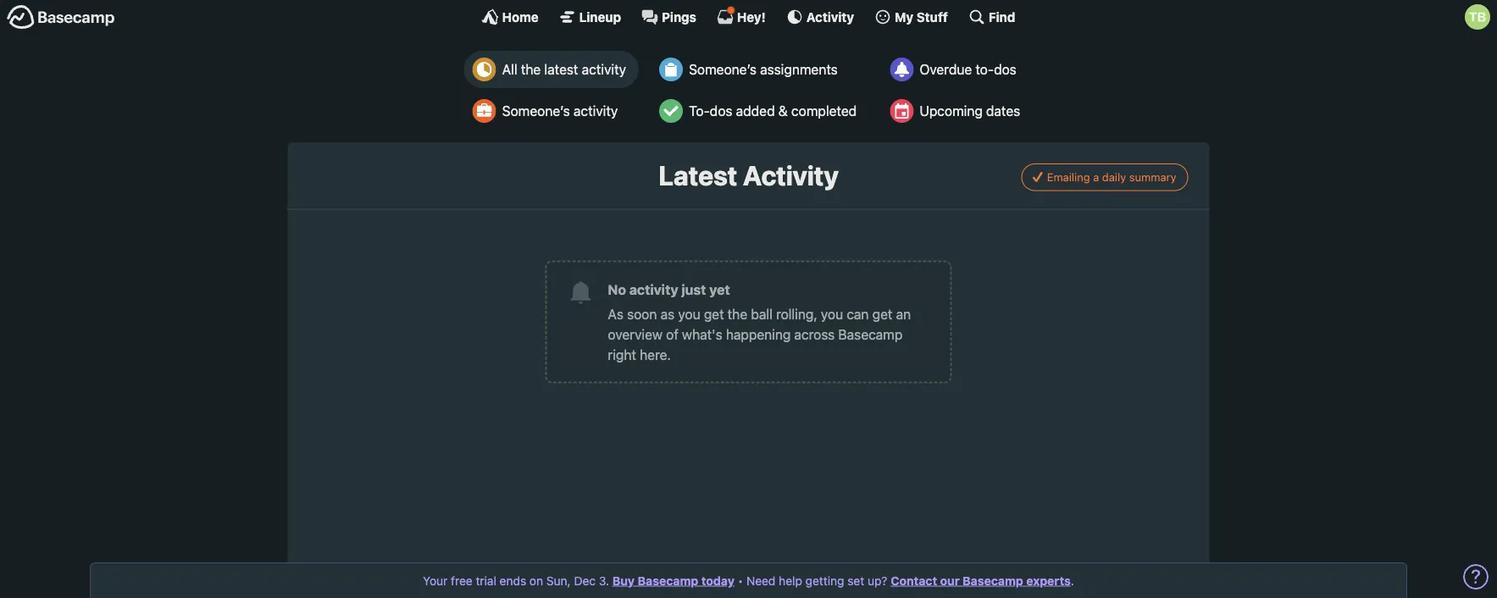 Task type: locate. For each thing, give the bounding box(es) containing it.
activity
[[807, 9, 854, 24], [743, 159, 839, 192]]

experts
[[1026, 574, 1071, 588]]

our
[[940, 574, 960, 588]]

yet
[[709, 281, 730, 297]]

dos up dates
[[994, 61, 1017, 78]]

what's
[[682, 326, 723, 342]]

emailing a daily summary
[[1047, 171, 1177, 183]]

emailing
[[1047, 171, 1090, 183]]

2 horizontal spatial basecamp
[[963, 574, 1023, 588]]

ball
[[751, 306, 773, 322]]

of
[[666, 326, 679, 342]]

just
[[682, 281, 706, 297]]

1 horizontal spatial someone's
[[689, 61, 757, 78]]

someone's down all the latest activity link at left
[[502, 103, 570, 119]]

pings button
[[642, 8, 696, 25]]

latest
[[659, 159, 737, 192]]

3.
[[599, 574, 609, 588]]

1 horizontal spatial get
[[873, 306, 893, 322]]

0 horizontal spatial the
[[521, 61, 541, 78]]

overdue to-dos link
[[882, 51, 1033, 88]]

0 vertical spatial someone's
[[689, 61, 757, 78]]

basecamp inside no activity just yet as soon as you get the ball rolling, you can get an overview of what's happening across basecamp right here.
[[838, 326, 903, 342]]

someone's activity
[[502, 103, 618, 119]]

activity right latest
[[582, 61, 626, 78]]

basecamp down can
[[838, 326, 903, 342]]

1 horizontal spatial dos
[[994, 61, 1017, 78]]

the left ball
[[728, 306, 748, 322]]

.
[[1071, 574, 1074, 588]]

dates
[[986, 103, 1020, 119]]

a
[[1093, 171, 1099, 183]]

0 horizontal spatial you
[[678, 306, 700, 322]]

activity up assignments
[[807, 9, 854, 24]]

ends
[[500, 574, 526, 588]]

to-dos added & completed link
[[651, 92, 870, 130]]

person report image
[[473, 99, 496, 123]]

basecamp right our
[[963, 574, 1023, 588]]

to-
[[976, 61, 994, 78]]

2 get from the left
[[873, 306, 893, 322]]

hey!
[[737, 9, 766, 24]]

1 horizontal spatial basecamp
[[838, 326, 903, 342]]

dos
[[994, 61, 1017, 78], [710, 103, 733, 119]]

someone's
[[689, 61, 757, 78], [502, 103, 570, 119]]

todo image
[[659, 99, 683, 123]]

sun,
[[546, 574, 571, 588]]

upcoming dates
[[920, 103, 1020, 119]]

summary
[[1129, 171, 1177, 183]]

1 vertical spatial activity
[[574, 103, 618, 119]]

right
[[608, 346, 636, 363]]

added
[[736, 103, 775, 119]]

1 horizontal spatial the
[[728, 306, 748, 322]]

1 get from the left
[[704, 306, 724, 322]]

as
[[661, 306, 675, 322]]

1 vertical spatial the
[[728, 306, 748, 322]]

the right all
[[521, 61, 541, 78]]

basecamp
[[838, 326, 903, 342], [638, 574, 698, 588], [963, 574, 1023, 588]]

buy
[[612, 574, 635, 588]]

0 horizontal spatial someone's
[[502, 103, 570, 119]]

get up the what's
[[704, 306, 724, 322]]

someone's assignments
[[689, 61, 838, 78]]

&
[[779, 103, 788, 119]]

get left an
[[873, 306, 893, 322]]

someone's up to-
[[689, 61, 757, 78]]

the inside no activity just yet as soon as you get the ball rolling, you can get an overview of what's happening across basecamp right here.
[[728, 306, 748, 322]]

dec
[[574, 574, 596, 588]]

activity link
[[786, 8, 854, 25]]

0 vertical spatial activity
[[807, 9, 854, 24]]

dos left added
[[710, 103, 733, 119]]

0 horizontal spatial dos
[[710, 103, 733, 119]]

contact our basecamp experts link
[[891, 574, 1071, 588]]

get
[[704, 306, 724, 322], [873, 306, 893, 322]]

you
[[678, 306, 700, 322], [821, 306, 843, 322]]

you right as
[[678, 306, 700, 322]]

activity down &
[[743, 159, 839, 192]]

2 vertical spatial activity
[[630, 281, 678, 297]]

happening
[[726, 326, 791, 342]]

activity inside no activity just yet as soon as you get the ball rolling, you can get an overview of what's happening across basecamp right here.
[[630, 281, 678, 297]]

activity up soon
[[630, 281, 678, 297]]

1 vertical spatial someone's
[[502, 103, 570, 119]]

the
[[521, 61, 541, 78], [728, 306, 748, 322]]

basecamp right buy
[[638, 574, 698, 588]]

free
[[451, 574, 473, 588]]

no activity just yet as soon as you get the ball rolling, you can get an overview of what's happening across basecamp right here.
[[608, 281, 911, 363]]

my stuff button
[[875, 8, 948, 25]]

main element
[[0, 0, 1497, 33]]

0 vertical spatial the
[[521, 61, 541, 78]]

0 horizontal spatial get
[[704, 306, 724, 322]]

on
[[530, 574, 543, 588]]

activity
[[582, 61, 626, 78], [574, 103, 618, 119], [630, 281, 678, 297]]

no
[[608, 281, 626, 297]]

emailing a daily summary button
[[1022, 164, 1188, 191]]

you left can
[[821, 306, 843, 322]]

1 horizontal spatial you
[[821, 306, 843, 322]]

activity down the all the latest activity
[[574, 103, 618, 119]]

overview
[[608, 326, 663, 342]]



Task type: describe. For each thing, give the bounding box(es) containing it.
upcoming dates link
[[882, 92, 1033, 130]]

trial
[[476, 574, 496, 588]]

upcoming
[[920, 103, 983, 119]]

all the latest activity link
[[464, 51, 639, 88]]

rolling,
[[776, 306, 817, 322]]

activity for someone's activity
[[574, 103, 618, 119]]

need
[[747, 574, 776, 588]]

tim burton image
[[1465, 4, 1491, 30]]

lineup
[[579, 9, 621, 24]]

up?
[[868, 574, 888, 588]]

here.
[[640, 346, 671, 363]]

getting
[[806, 574, 844, 588]]

your free trial ends on sun, dec  3. buy basecamp today • need help getting set up? contact our basecamp experts .
[[423, 574, 1074, 588]]

assignments
[[760, 61, 838, 78]]

daily
[[1102, 171, 1126, 183]]

someone's activity link
[[464, 92, 639, 130]]

1 vertical spatial activity
[[743, 159, 839, 192]]

as
[[608, 306, 624, 322]]

today
[[701, 574, 735, 588]]

assignment image
[[659, 58, 683, 81]]

schedule image
[[890, 99, 914, 123]]

an
[[896, 306, 911, 322]]

activity inside "main" element
[[807, 9, 854, 24]]

to-dos added & completed
[[689, 103, 857, 119]]

•
[[738, 574, 743, 588]]

someone's for someone's assignments
[[689, 61, 757, 78]]

contact
[[891, 574, 937, 588]]

stuff
[[917, 9, 948, 24]]

activity report image
[[473, 58, 496, 81]]

0 vertical spatial activity
[[582, 61, 626, 78]]

home link
[[482, 8, 539, 25]]

latest
[[544, 61, 578, 78]]

find button
[[968, 8, 1015, 25]]

home
[[502, 9, 539, 24]]

set
[[848, 574, 864, 588]]

reports image
[[890, 58, 914, 81]]

overdue
[[920, 61, 972, 78]]

all the latest activity
[[502, 61, 626, 78]]

1 vertical spatial dos
[[710, 103, 733, 119]]

someone's assignments link
[[651, 51, 870, 88]]

switch accounts image
[[7, 4, 115, 31]]

hey! button
[[717, 6, 766, 25]]

latest activity
[[659, 159, 839, 192]]

help
[[779, 574, 802, 588]]

overdue to-dos
[[920, 61, 1017, 78]]

someone's for someone's activity
[[502, 103, 570, 119]]

pings
[[662, 9, 696, 24]]

find
[[989, 9, 1015, 24]]

buy basecamp today link
[[612, 574, 735, 588]]

to-
[[689, 103, 710, 119]]

across
[[794, 326, 835, 342]]

lineup link
[[559, 8, 621, 25]]

all
[[502, 61, 517, 78]]

your
[[423, 574, 448, 588]]

can
[[847, 306, 869, 322]]

activity for no activity just yet as soon as you get the ball rolling, you can get an overview of what's happening across basecamp right here.
[[630, 281, 678, 297]]

my
[[895, 9, 914, 24]]

0 horizontal spatial basecamp
[[638, 574, 698, 588]]

completed
[[791, 103, 857, 119]]

0 vertical spatial dos
[[994, 61, 1017, 78]]

my stuff
[[895, 9, 948, 24]]

1 you from the left
[[678, 306, 700, 322]]

soon
[[627, 306, 657, 322]]

2 you from the left
[[821, 306, 843, 322]]



Task type: vqa. For each thing, say whether or not it's contained in the screenshot.
Template
no



